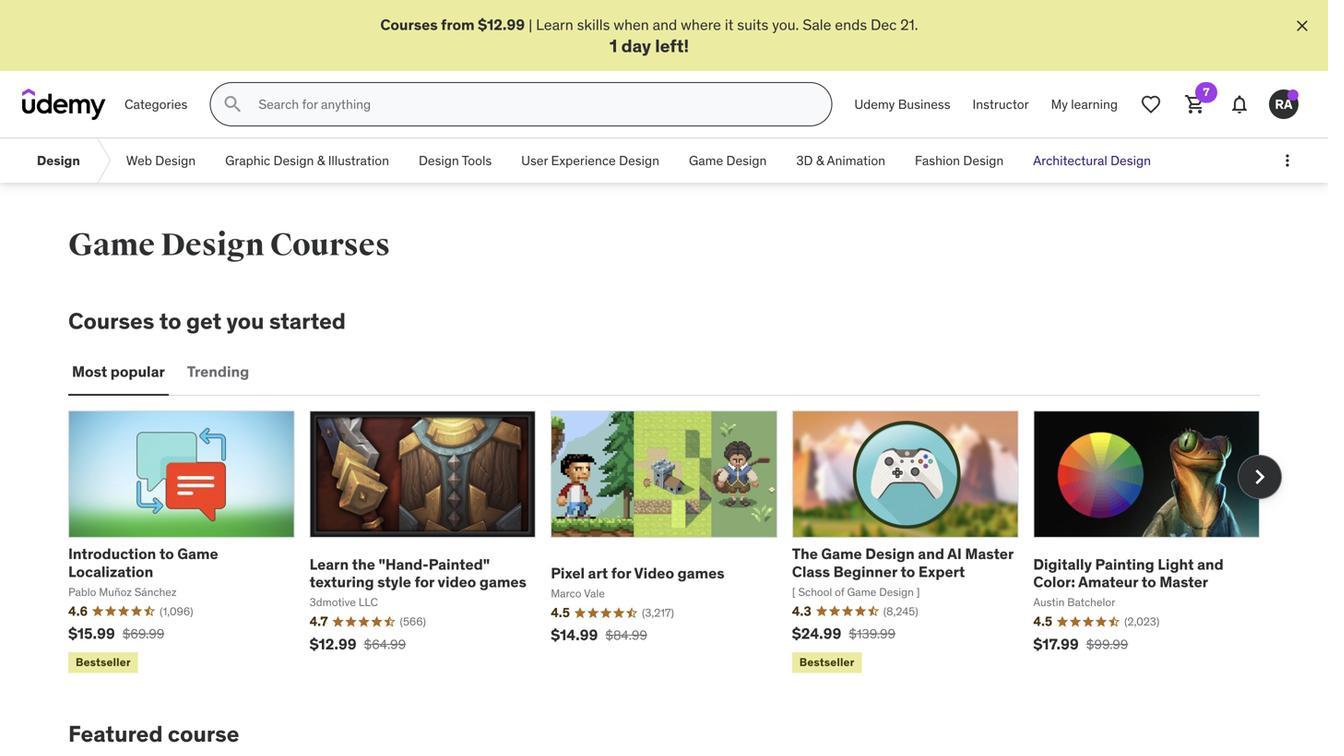 Task type: locate. For each thing, give the bounding box(es) containing it.
2 vertical spatial courses
[[68, 307, 154, 335]]

design left tools in the top left of the page
[[419, 152, 459, 169]]

get
[[186, 307, 222, 335]]

courses
[[381, 15, 438, 34], [270, 226, 390, 265], [68, 307, 154, 335]]

the game design and ai master class beginner to expert link
[[792, 545, 1014, 581]]

graphic design & illustration link
[[210, 139, 404, 183]]

pixel
[[551, 564, 585, 583]]

0 horizontal spatial learn
[[310, 555, 349, 574]]

1 horizontal spatial and
[[918, 545, 945, 563]]

design inside the game design and ai master class beginner to expert
[[866, 545, 915, 563]]

instructor
[[973, 96, 1029, 112]]

courses inside courses from $12.99 | learn skills when and where it suits you. sale ends dec 21. 1 day left!
[[381, 15, 438, 34]]

architectural design link
[[1019, 139, 1166, 183]]

game inside the game design and ai master class beginner to expert
[[822, 545, 863, 563]]

skills
[[577, 15, 610, 34]]

game
[[689, 152, 724, 169], [68, 226, 155, 265], [177, 545, 218, 563], [822, 545, 863, 563]]

0 vertical spatial learn
[[536, 15, 574, 34]]

design link
[[22, 139, 95, 183]]

master right ai
[[966, 545, 1014, 563]]

and left ai
[[918, 545, 945, 563]]

and right light
[[1198, 555, 1224, 574]]

digitally
[[1034, 555, 1093, 574]]

1 horizontal spatial master
[[1160, 573, 1209, 592]]

web design
[[126, 152, 196, 169]]

& left illustration
[[317, 152, 325, 169]]

design tools link
[[404, 139, 507, 183]]

most
[[72, 362, 107, 381]]

0 horizontal spatial master
[[966, 545, 1014, 563]]

design right the graphic
[[274, 152, 314, 169]]

categories
[[125, 96, 188, 112]]

design left 3d at the top of the page
[[727, 152, 767, 169]]

style
[[378, 573, 411, 592]]

design left expert
[[866, 545, 915, 563]]

web design link
[[111, 139, 210, 183]]

for inside learn the "hand-painted" texturing style for video games
[[415, 573, 435, 592]]

design down wishlist icon
[[1111, 152, 1152, 169]]

7 link
[[1174, 82, 1218, 127]]

games
[[678, 564, 725, 583], [480, 573, 527, 592]]

0 vertical spatial courses
[[381, 15, 438, 34]]

1 vertical spatial courses
[[270, 226, 390, 265]]

& right 3d at the top of the page
[[817, 152, 825, 169]]

courses left from
[[381, 15, 438, 34]]

courses up started
[[270, 226, 390, 265]]

and inside the game design and ai master class beginner to expert
[[918, 545, 945, 563]]

to left light
[[1142, 573, 1157, 592]]

painting
[[1096, 555, 1155, 574]]

game design
[[689, 152, 767, 169]]

art
[[588, 564, 608, 583]]

architectural
[[1034, 152, 1108, 169]]

games inside learn the "hand-painted" texturing style for video games
[[480, 573, 527, 592]]

ra
[[1276, 96, 1293, 112]]

1 horizontal spatial for
[[612, 564, 631, 583]]

user experience design
[[522, 152, 660, 169]]

to left expert
[[901, 562, 916, 581]]

master
[[966, 545, 1014, 563], [1160, 573, 1209, 592]]

0 horizontal spatial for
[[415, 573, 435, 592]]

ra link
[[1262, 82, 1307, 127]]

to
[[159, 307, 181, 335], [159, 545, 174, 563], [901, 562, 916, 581], [1142, 573, 1157, 592]]

notifications image
[[1229, 93, 1251, 116]]

3d & animation
[[797, 152, 886, 169]]

design left arrow pointing to subcategory menu links icon
[[37, 152, 80, 169]]

started
[[269, 307, 346, 335]]

0 vertical spatial master
[[966, 545, 1014, 563]]

sale
[[803, 15, 832, 34]]

learn
[[536, 15, 574, 34], [310, 555, 349, 574]]

learn right | on the left top of the page
[[536, 15, 574, 34]]

0 horizontal spatial and
[[653, 15, 678, 34]]

3d & animation link
[[782, 139, 901, 183]]

amateur
[[1079, 573, 1139, 592]]

0 horizontal spatial &
[[317, 152, 325, 169]]

game design link
[[675, 139, 782, 183]]

the game design and ai master class beginner to expert
[[792, 545, 1014, 581]]

wishlist image
[[1141, 93, 1163, 116]]

learn the "hand-painted" texturing style for video games
[[310, 555, 527, 592]]

you have alerts image
[[1288, 90, 1299, 101]]

learn left the
[[310, 555, 349, 574]]

user
[[522, 152, 548, 169]]

1 vertical spatial learn
[[310, 555, 349, 574]]

introduction
[[68, 545, 156, 563]]

&
[[317, 152, 325, 169], [817, 152, 825, 169]]

Search for anything text field
[[255, 89, 810, 120]]

master inside the game design and ai master class beginner to expert
[[966, 545, 1014, 563]]

learn inside courses from $12.99 | learn skills when and where it suits you. sale ends dec 21. 1 day left!
[[536, 15, 574, 34]]

master right the painting
[[1160, 573, 1209, 592]]

1 vertical spatial master
[[1160, 573, 1209, 592]]

2 & from the left
[[817, 152, 825, 169]]

1 horizontal spatial games
[[678, 564, 725, 583]]

1 horizontal spatial learn
[[536, 15, 574, 34]]

featured course
[[68, 720, 239, 748]]

and up left!
[[653, 15, 678, 34]]

to inside introduction to game localization
[[159, 545, 174, 563]]

for right art
[[612, 564, 631, 583]]

categories button
[[114, 82, 199, 127]]

video
[[438, 573, 476, 592]]

illustration
[[328, 152, 389, 169]]

to right the introduction
[[159, 545, 174, 563]]

1
[[610, 35, 618, 57]]

and inside the digitally painting light and color: amateur to master
[[1198, 555, 1224, 574]]

design right fashion
[[964, 152, 1004, 169]]

fashion design
[[915, 152, 1004, 169]]

for
[[612, 564, 631, 583], [415, 573, 435, 592]]

0 horizontal spatial games
[[480, 573, 527, 592]]

2 horizontal spatial and
[[1198, 555, 1224, 574]]

graphic design & illustration
[[225, 152, 389, 169]]

design
[[37, 152, 80, 169], [155, 152, 196, 169], [274, 152, 314, 169], [419, 152, 459, 169], [619, 152, 660, 169], [727, 152, 767, 169], [964, 152, 1004, 169], [1111, 152, 1152, 169], [161, 226, 264, 265], [866, 545, 915, 563]]

trending button
[[183, 350, 253, 394]]

1 horizontal spatial &
[[817, 152, 825, 169]]

from
[[441, 15, 475, 34]]

$12.99
[[478, 15, 525, 34]]

color:
[[1034, 573, 1076, 592]]

for right style
[[415, 573, 435, 592]]

localization
[[68, 562, 153, 581]]

courses up most popular
[[68, 307, 154, 335]]



Task type: describe. For each thing, give the bounding box(es) containing it.
you.
[[773, 15, 799, 34]]

udemy
[[855, 96, 895, 112]]

tools
[[462, 152, 492, 169]]

beginner
[[834, 562, 898, 581]]

popular
[[110, 362, 165, 381]]

graphic
[[225, 152, 270, 169]]

web
[[126, 152, 152, 169]]

to left get
[[159, 307, 181, 335]]

arrow pointing to subcategory menu links image
[[95, 139, 111, 183]]

experience
[[551, 152, 616, 169]]

business
[[899, 96, 951, 112]]

learning
[[1072, 96, 1118, 112]]

fashion
[[915, 152, 961, 169]]

my learning link
[[1041, 82, 1129, 127]]

game inside introduction to game localization
[[177, 545, 218, 563]]

most popular button
[[68, 350, 169, 394]]

day
[[622, 35, 652, 57]]

fashion design link
[[901, 139, 1019, 183]]

introduction to game localization
[[68, 545, 218, 581]]

light
[[1158, 555, 1195, 574]]

expert
[[919, 562, 966, 581]]

design inside 'link'
[[37, 152, 80, 169]]

master inside the digitally painting light and color: amateur to master
[[1160, 573, 1209, 592]]

|
[[529, 15, 533, 34]]

carousel element
[[68, 411, 1283, 677]]

to inside the digitally painting light and color: amateur to master
[[1142, 573, 1157, 592]]

udemy business
[[855, 96, 951, 112]]

design up courses to get you started
[[161, 226, 264, 265]]

class
[[792, 562, 831, 581]]

design tools
[[419, 152, 492, 169]]

and inside courses from $12.99 | learn skills when and where it suits you. sale ends dec 21. 1 day left!
[[653, 15, 678, 34]]

video
[[634, 564, 675, 583]]

painted"
[[429, 555, 490, 574]]

most popular
[[72, 362, 165, 381]]

the
[[352, 555, 375, 574]]

to inside the game design and ai master class beginner to expert
[[901, 562, 916, 581]]

courses for courses from $12.99 | learn skills when and where it suits you. sale ends dec 21. 1 day left!
[[381, 15, 438, 34]]

courses for courses to get you started
[[68, 307, 154, 335]]

ai
[[948, 545, 962, 563]]

instructor link
[[962, 82, 1041, 127]]

design right "experience"
[[619, 152, 660, 169]]

learn the "hand-painted" texturing style for video games link
[[310, 555, 527, 592]]

introduction to game localization link
[[68, 545, 218, 581]]

the
[[792, 545, 818, 563]]

21.
[[901, 15, 919, 34]]

courses to get you started
[[68, 307, 346, 335]]

architectural design
[[1034, 152, 1152, 169]]

game inside game design link
[[689, 152, 724, 169]]

design right web on the left of page
[[155, 152, 196, 169]]

it
[[725, 15, 734, 34]]

user experience design link
[[507, 139, 675, 183]]

submit search image
[[222, 93, 244, 116]]

close image
[[1294, 17, 1312, 35]]

pixel art for video games link
[[551, 564, 725, 583]]

ends
[[835, 15, 868, 34]]

course
[[168, 720, 239, 748]]

dec
[[871, 15, 897, 34]]

and for digitally painting light and color: amateur to master
[[1198, 555, 1224, 574]]

and for the game design and ai master class beginner to expert
[[918, 545, 945, 563]]

featured
[[68, 720, 163, 748]]

udemy business link
[[844, 82, 962, 127]]

you
[[227, 307, 264, 335]]

suits
[[738, 15, 769, 34]]

more subcategory menu links image
[[1279, 152, 1297, 170]]

1 & from the left
[[317, 152, 325, 169]]

learn inside learn the "hand-painted" texturing style for video games
[[310, 555, 349, 574]]

shopping cart with 7 items image
[[1185, 93, 1207, 116]]

digitally painting light and color: amateur to master
[[1034, 555, 1224, 592]]

my
[[1052, 96, 1069, 112]]

my learning
[[1052, 96, 1118, 112]]

when
[[614, 15, 649, 34]]

pixel art for video games
[[551, 564, 725, 583]]

udemy image
[[22, 89, 106, 120]]

"hand-
[[379, 555, 429, 574]]

next image
[[1246, 462, 1275, 492]]

left!
[[655, 35, 689, 57]]

animation
[[827, 152, 886, 169]]

7
[[1204, 85, 1210, 99]]

where
[[681, 15, 722, 34]]

digitally painting light and color: amateur to master link
[[1034, 555, 1224, 592]]

3d
[[797, 152, 813, 169]]

texturing
[[310, 573, 374, 592]]

game design courses
[[68, 226, 390, 265]]



Task type: vqa. For each thing, say whether or not it's contained in the screenshot.
INSTRUCTOR link
yes



